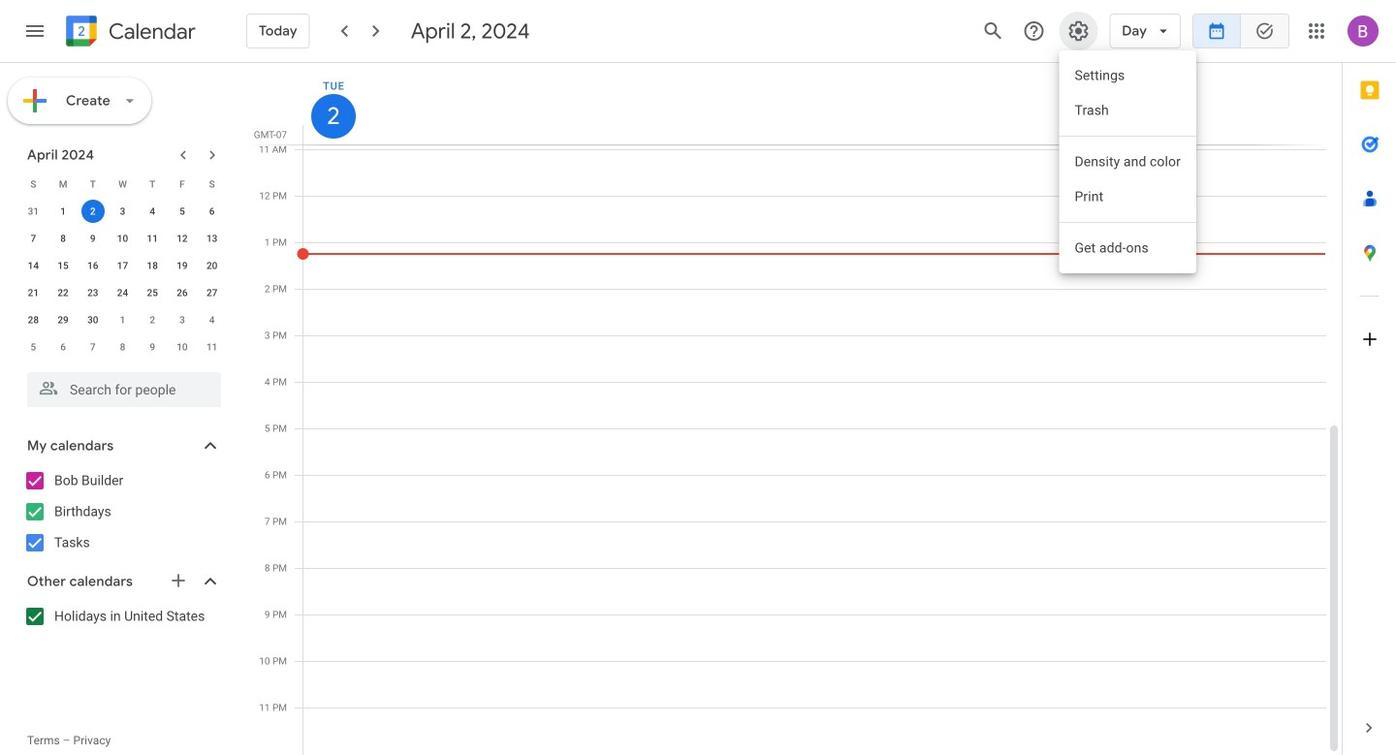 Task type: describe. For each thing, give the bounding box(es) containing it.
24 element
[[111, 281, 134, 305]]

26 element
[[171, 281, 194, 305]]

18 element
[[141, 254, 164, 277]]

1 row from the top
[[18, 171, 227, 198]]

2, today element
[[81, 200, 105, 223]]

may 1 element
[[111, 308, 134, 332]]

6 row from the top
[[18, 307, 227, 334]]

14 element
[[22, 254, 45, 277]]

30 element
[[81, 308, 105, 332]]

may 2 element
[[141, 308, 164, 332]]

heading inside calendar element
[[105, 20, 196, 43]]

4 row from the top
[[18, 252, 227, 279]]

28 element
[[22, 308, 45, 332]]

settings menu menu
[[1060, 50, 1197, 274]]

may 6 element
[[51, 336, 75, 359]]

may 7 element
[[81, 336, 105, 359]]

12 element
[[171, 227, 194, 250]]

11 element
[[141, 227, 164, 250]]

21 element
[[22, 281, 45, 305]]

tuesday, april 2, today element
[[311, 94, 356, 139]]

main drawer image
[[23, 19, 47, 43]]

may 11 element
[[200, 336, 224, 359]]

20 element
[[200, 254, 224, 277]]

8 element
[[51, 227, 75, 250]]

3 element
[[111, 200, 134, 223]]

27 element
[[200, 281, 224, 305]]

22 element
[[51, 281, 75, 305]]

3 row from the top
[[18, 225, 227, 252]]

march 31 element
[[22, 200, 45, 223]]

29 element
[[51, 308, 75, 332]]

settings menu image
[[1067, 19, 1091, 43]]



Task type: locate. For each thing, give the bounding box(es) containing it.
row down 17 element
[[18, 279, 227, 307]]

my calendars list
[[4, 466, 241, 559]]

15 element
[[51, 254, 75, 277]]

10 element
[[111, 227, 134, 250]]

Search for people text field
[[39, 372, 210, 407]]

add other calendars image
[[169, 571, 188, 591]]

may 4 element
[[200, 308, 224, 332]]

2 row from the top
[[18, 198, 227, 225]]

13 element
[[200, 227, 224, 250]]

17 element
[[111, 254, 134, 277]]

row
[[18, 171, 227, 198], [18, 198, 227, 225], [18, 225, 227, 252], [18, 252, 227, 279], [18, 279, 227, 307], [18, 307, 227, 334], [18, 334, 227, 361]]

row up 3 element at the top of the page
[[18, 171, 227, 198]]

row down may 1 element
[[18, 334, 227, 361]]

may 8 element
[[111, 336, 134, 359]]

7 element
[[22, 227, 45, 250]]

23 element
[[81, 281, 105, 305]]

16 element
[[81, 254, 105, 277]]

column header
[[303, 63, 1327, 145]]

row up '24' element
[[18, 252, 227, 279]]

row group
[[18, 198, 227, 361]]

9 element
[[81, 227, 105, 250]]

None search field
[[0, 365, 241, 407]]

calendar element
[[62, 12, 196, 54]]

tab list
[[1344, 63, 1397, 701]]

4 element
[[141, 200, 164, 223]]

5 element
[[171, 200, 194, 223]]

7 row from the top
[[18, 334, 227, 361]]

5 row from the top
[[18, 279, 227, 307]]

1 element
[[51, 200, 75, 223]]

25 element
[[141, 281, 164, 305]]

heading
[[105, 20, 196, 43]]

19 element
[[171, 254, 194, 277]]

row up 'may 8' element
[[18, 307, 227, 334]]

may 5 element
[[22, 336, 45, 359]]

row up 17 element
[[18, 225, 227, 252]]

cell inside april 2024 grid
[[78, 198, 108, 225]]

may 3 element
[[171, 308, 194, 332]]

may 10 element
[[171, 336, 194, 359]]

row up 10 element
[[18, 198, 227, 225]]

cell
[[78, 198, 108, 225]]

grid
[[248, 63, 1343, 756]]

april 2024 grid
[[18, 171, 227, 361]]

may 9 element
[[141, 336, 164, 359]]

6 element
[[200, 200, 224, 223]]



Task type: vqa. For each thing, say whether or not it's contained in the screenshot.
May 7 element
yes



